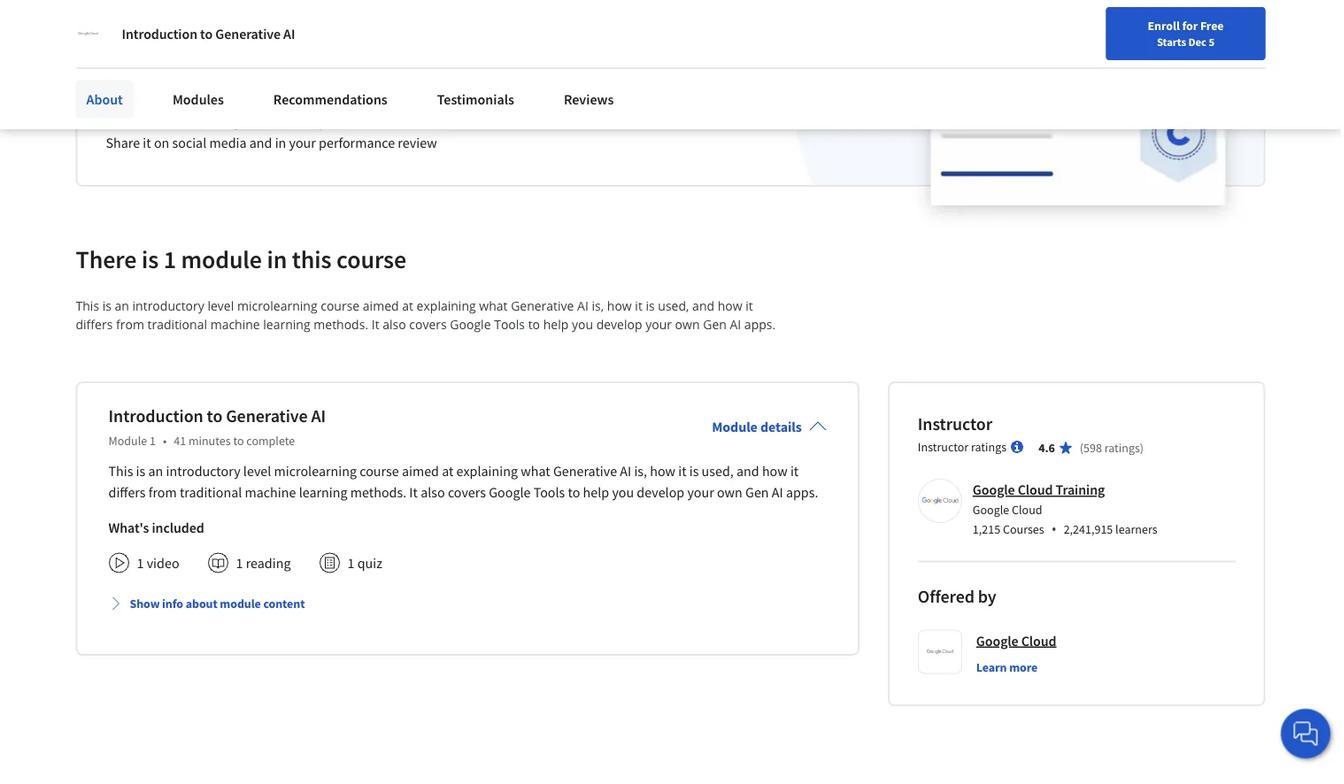 Task type: vqa. For each thing, say whether or not it's contained in the screenshot.
Introduction
yes



Task type: locate. For each thing, give the bounding box(es) containing it.
1
[[163, 244, 176, 275], [150, 433, 156, 449], [137, 554, 144, 572], [236, 554, 243, 572], [348, 554, 355, 572]]

google
[[450, 316, 491, 333], [973, 481, 1015, 499], [489, 484, 531, 501], [973, 502, 1009, 518], [976, 632, 1019, 650]]

instructor up google cloud training icon
[[918, 439, 969, 455]]

0 horizontal spatial covers
[[409, 316, 447, 333]]

0 vertical spatial introduction
[[122, 25, 197, 42]]

cloud
[[1018, 481, 1053, 499], [1012, 502, 1043, 518], [1021, 632, 1057, 650]]

0 horizontal spatial •
[[163, 433, 167, 449]]

introduction inside 'introduction to generative ai module 1 • 41 minutes to complete'
[[108, 405, 203, 427]]

traditional
[[147, 316, 207, 333], [180, 484, 242, 501]]

• inside 'introduction to generative ai module 1 • 41 minutes to complete'
[[163, 433, 167, 449]]

0 horizontal spatial from
[[116, 316, 144, 333]]

google cloud image
[[76, 21, 100, 46]]

differs up the "what's"
[[108, 484, 146, 501]]

0 vertical spatial what
[[479, 298, 508, 314]]

tools
[[494, 316, 525, 333], [534, 484, 565, 501]]

•
[[163, 433, 167, 449], [1051, 519, 1057, 538]]

learning up 1 quiz
[[299, 484, 348, 501]]

1 vertical spatial instructor
[[918, 439, 969, 455]]

review
[[398, 134, 437, 152]]

598
[[1084, 440, 1102, 456]]

module
[[712, 418, 758, 436], [108, 433, 147, 449]]

1 vertical spatial gen
[[745, 484, 769, 501]]

machine down complete
[[245, 484, 296, 501]]

1 instructor from the top
[[918, 413, 993, 435]]

1 horizontal spatial help
[[583, 484, 609, 501]]

1 vertical spatial own
[[717, 484, 743, 501]]

microlearning
[[237, 298, 317, 314], [274, 462, 357, 480]]

• right courses
[[1051, 519, 1057, 538]]

1 horizontal spatial is,
[[634, 462, 647, 480]]

0 vertical spatial gen
[[703, 316, 727, 333]]

an up what's included
[[148, 462, 163, 480]]

level down complete
[[243, 462, 271, 480]]

module left 41
[[108, 433, 147, 449]]

introduction up a
[[122, 25, 197, 42]]

also
[[383, 316, 406, 333], [421, 484, 445, 501]]

1 vertical spatial level
[[243, 462, 271, 480]]

1 left quiz
[[348, 554, 355, 572]]

introduction for introduction to generative ai
[[122, 25, 197, 42]]

1 horizontal spatial tools
[[534, 484, 565, 501]]

0 vertical spatial •
[[163, 433, 167, 449]]

offered
[[918, 585, 975, 608]]

by
[[978, 585, 997, 608]]

introduction up 41
[[108, 405, 203, 427]]

show info about module content button
[[101, 588, 312, 620]]

• left 41
[[163, 433, 167, 449]]

reviews
[[564, 90, 614, 108]]

cv
[[429, 113, 445, 130]]

0 vertical spatial and
[[249, 134, 272, 152]]

0 horizontal spatial help
[[543, 316, 569, 333]]

1 horizontal spatial •
[[1051, 519, 1057, 538]]

0 horizontal spatial level
[[208, 298, 234, 314]]

google cloud
[[976, 632, 1057, 650]]

1 vertical spatial an
[[148, 462, 163, 480]]

ratings right 598
[[1105, 440, 1140, 456]]

you
[[572, 316, 593, 333], [612, 484, 634, 501]]

covers
[[409, 316, 447, 333], [448, 484, 486, 501]]

introductory down there
[[132, 298, 204, 314]]

this up the "what's"
[[108, 462, 133, 480]]

0 vertical spatial traditional
[[147, 316, 207, 333]]

0 horizontal spatial ratings
[[971, 439, 1007, 455]]

0 vertical spatial machine
[[210, 316, 260, 333]]

0 vertical spatial you
[[572, 316, 593, 333]]

1 quiz
[[348, 554, 382, 572]]

1 horizontal spatial covers
[[448, 484, 486, 501]]

1 vertical spatial in
[[267, 244, 287, 275]]

0 horizontal spatial an
[[115, 298, 129, 314]]

1 vertical spatial what
[[521, 462, 550, 480]]

this
[[76, 298, 99, 314], [108, 462, 133, 480]]

1 horizontal spatial aimed
[[402, 462, 439, 480]]

microlearning down complete
[[274, 462, 357, 480]]

1 inside 'introduction to generative ai module 1 • 41 minutes to complete'
[[150, 433, 156, 449]]

from
[[116, 316, 144, 333], [148, 484, 177, 501]]

it
[[143, 134, 151, 152], [635, 298, 643, 314], [746, 298, 753, 314], [678, 462, 687, 480], [791, 462, 799, 480]]

performance
[[319, 134, 395, 152]]

2 horizontal spatial and
[[737, 462, 759, 480]]

level
[[208, 298, 234, 314], [243, 462, 271, 480]]

used,
[[658, 298, 689, 314], [702, 462, 734, 480]]

introductory down the minutes at left bottom
[[166, 462, 240, 480]]

to
[[200, 25, 213, 42], [220, 113, 232, 130], [528, 316, 540, 333], [207, 405, 222, 427], [233, 433, 244, 449], [568, 484, 580, 501]]

show notifications image
[[1102, 22, 1124, 43]]

modules
[[173, 90, 224, 108]]

this down there
[[76, 298, 99, 314]]

coursera career certificate image
[[931, 16, 1226, 205]]

1 vertical spatial is,
[[634, 462, 647, 480]]

ai
[[283, 25, 295, 42], [577, 298, 589, 314], [730, 316, 741, 333], [311, 405, 326, 427], [620, 462, 631, 480], [772, 484, 783, 501]]

machine down there is 1 module in this course
[[210, 316, 260, 333]]

0 horizontal spatial own
[[675, 316, 700, 333]]

1 for 1 reading
[[236, 554, 243, 572]]

is
[[142, 244, 159, 275], [102, 298, 111, 314], [646, 298, 655, 314], [136, 462, 145, 480], [689, 462, 699, 480]]

recommendations
[[273, 90, 388, 108]]

2 vertical spatial and
[[737, 462, 759, 480]]

level down there is 1 module in this course
[[208, 298, 234, 314]]

cloud for google cloud
[[1021, 632, 1057, 650]]

cloud for google cloud training google cloud 1,215 courses • 2,241,915 learners
[[1018, 481, 1053, 499]]

0 vertical spatial at
[[402, 298, 413, 314]]

None search field
[[252, 11, 598, 46]]

1 horizontal spatial this
[[292, 244, 332, 275]]

1 vertical spatial help
[[583, 484, 609, 501]]

1 horizontal spatial at
[[442, 462, 454, 480]]

more
[[1009, 660, 1038, 676]]

• inside google cloud training google cloud 1,215 courses • 2,241,915 learners
[[1051, 519, 1057, 538]]

0 horizontal spatial you
[[572, 316, 593, 333]]

1 horizontal spatial used,
[[702, 462, 734, 480]]

quiz
[[357, 554, 382, 572]]

apps.
[[744, 316, 776, 333], [786, 484, 818, 501]]

1 left video
[[137, 554, 144, 572]]

0 vertical spatial course
[[336, 244, 407, 275]]

complete
[[246, 433, 295, 449]]

1 vertical spatial used,
[[702, 462, 734, 480]]

dec
[[1189, 35, 1207, 49]]

for
[[1182, 18, 1198, 34]]

0 vertical spatial help
[[543, 316, 569, 333]]

an down there
[[115, 298, 129, 314]]

ratings left 4.6
[[971, 439, 1007, 455]]

differs down there
[[76, 316, 113, 333]]

module
[[181, 244, 262, 275], [220, 596, 261, 612]]

ratings
[[971, 439, 1007, 455], [1105, 440, 1140, 456]]

1 left 41
[[150, 433, 156, 449]]

instructor up instructor ratings
[[918, 413, 993, 435]]

starts
[[1157, 35, 1186, 49]]

in
[[275, 134, 286, 152], [267, 244, 287, 275]]

0 horizontal spatial this
[[76, 298, 99, 314]]

2,241,915
[[1064, 521, 1113, 537]]

1 left reading
[[236, 554, 243, 572]]

1 vertical spatial it
[[409, 484, 418, 501]]

what
[[479, 298, 508, 314], [521, 462, 550, 480]]

1 vertical spatial covers
[[448, 484, 486, 501]]

0 vertical spatial also
[[383, 316, 406, 333]]

machine
[[210, 316, 260, 333], [245, 484, 296, 501]]

reviews link
[[553, 80, 625, 119]]

certificate
[[249, 65, 355, 96]]

learning down there is 1 module in this course
[[263, 316, 310, 333]]

reading
[[246, 554, 291, 572]]

module details
[[712, 418, 802, 436]]

1 vertical spatial module
[[220, 596, 261, 612]]

1 horizontal spatial gen
[[745, 484, 769, 501]]

0 horizontal spatial tools
[[494, 316, 525, 333]]

1 vertical spatial also
[[421, 484, 445, 501]]

course
[[336, 244, 407, 275], [321, 298, 360, 314], [360, 462, 399, 480]]

1 horizontal spatial apps.
[[786, 484, 818, 501]]

module inside 'introduction to generative ai module 1 • 41 minutes to complete'
[[108, 433, 147, 449]]

aimed
[[363, 298, 399, 314], [402, 462, 439, 480]]

an
[[115, 298, 129, 314], [148, 462, 163, 480]]

1 vertical spatial tools
[[534, 484, 565, 501]]

0 horizontal spatial it
[[372, 316, 379, 333]]

and
[[249, 134, 272, 152], [692, 298, 715, 314], [737, 462, 759, 480]]

modules link
[[162, 80, 234, 119]]

microlearning down there is 1 module in this course
[[237, 298, 317, 314]]

0 vertical spatial instructor
[[918, 413, 993, 435]]

1 vertical spatial course
[[321, 298, 360, 314]]

0 vertical spatial covers
[[409, 316, 447, 333]]

there is 1 module in this course
[[76, 244, 407, 275]]

1 vertical spatial learning
[[299, 484, 348, 501]]

0 horizontal spatial used,
[[658, 298, 689, 314]]

introduction
[[122, 25, 197, 42], [108, 405, 203, 427]]

0 vertical spatial is,
[[592, 298, 604, 314]]

it
[[372, 316, 379, 333], [409, 484, 418, 501]]

0 vertical spatial microlearning
[[237, 298, 317, 314]]

ai inside 'introduction to generative ai module 1 • 41 minutes to complete'
[[311, 405, 326, 427]]

this
[[132, 113, 154, 130], [292, 244, 332, 275]]

0 vertical spatial learning
[[263, 316, 310, 333]]

from up what's included
[[148, 484, 177, 501]]

1 horizontal spatial and
[[692, 298, 715, 314]]

1 for 1 video
[[137, 554, 144, 572]]

0 vertical spatial explaining
[[417, 298, 476, 314]]

instructor
[[918, 413, 993, 435], [918, 439, 969, 455]]

0 vertical spatial in
[[275, 134, 286, 152]]

methods.
[[314, 316, 368, 333], [350, 484, 406, 501]]

google cloud training image
[[921, 482, 960, 521]]

0 vertical spatial it
[[372, 316, 379, 333]]

0 vertical spatial cloud
[[1018, 481, 1053, 499]]

0 horizontal spatial module
[[108, 433, 147, 449]]

2 instructor from the top
[[918, 439, 969, 455]]

module left details
[[712, 418, 758, 436]]

from down there
[[116, 316, 144, 333]]

about
[[186, 596, 217, 612]]

gen
[[703, 316, 727, 333], [745, 484, 769, 501]]

module inside dropdown button
[[220, 596, 261, 612]]

this inside add this credential to your linkedin profile, resume, or cv share it on social media and in your performance review
[[132, 113, 154, 130]]

add this credential to your linkedin profile, resume, or cv share it on social media and in your performance review
[[106, 113, 445, 152]]

0 vertical spatial used,
[[658, 298, 689, 314]]

1 vertical spatial from
[[148, 484, 177, 501]]

menu item
[[970, 18, 1084, 75]]



Task type: describe. For each thing, give the bounding box(es) containing it.
5
[[1209, 35, 1215, 49]]

what's
[[108, 519, 149, 537]]

details
[[760, 418, 802, 436]]

(
[[1080, 440, 1084, 456]]

1 vertical spatial apps.
[[786, 484, 818, 501]]

earn a career certificate
[[106, 65, 355, 96]]

linkedin
[[264, 113, 316, 130]]

learn more
[[976, 660, 1038, 676]]

content
[[263, 596, 305, 612]]

google cloud link
[[976, 630, 1057, 652]]

1 horizontal spatial module
[[712, 418, 758, 436]]

instructor for instructor ratings
[[918, 439, 969, 455]]

offered by
[[918, 585, 997, 608]]

profile,
[[318, 113, 361, 130]]

1 horizontal spatial an
[[148, 462, 163, 480]]

instructor ratings
[[918, 439, 1007, 455]]

1 vertical spatial methods.
[[350, 484, 406, 501]]

1 vertical spatial explaining
[[457, 462, 518, 480]]

2 vertical spatial course
[[360, 462, 399, 480]]

learners
[[1116, 521, 1158, 537]]

1 horizontal spatial from
[[148, 484, 177, 501]]

about link
[[76, 80, 134, 119]]

1,215
[[973, 521, 1001, 537]]

instructor for instructor
[[918, 413, 993, 435]]

a
[[160, 65, 172, 96]]

or
[[414, 113, 427, 130]]

module for in
[[181, 244, 262, 275]]

0 vertical spatial aimed
[[363, 298, 399, 314]]

and inside add this credential to your linkedin profile, resume, or cv share it on social media and in your performance review
[[249, 134, 272, 152]]

1 right there
[[163, 244, 176, 275]]

0 horizontal spatial gen
[[703, 316, 727, 333]]

resume,
[[363, 113, 411, 130]]

introduction for introduction to generative ai module 1 • 41 minutes to complete
[[108, 405, 203, 427]]

training
[[1056, 481, 1105, 499]]

earn
[[106, 65, 155, 96]]

1 horizontal spatial level
[[243, 462, 271, 480]]

recommendations link
[[263, 80, 398, 119]]

google cloud training link
[[973, 481, 1105, 499]]

1 vertical spatial this is an introductory level microlearning course aimed at explaining what generative ai is, how it is used, and how it differs from traditional machine learning methods. it also covers google tools to help you develop your own gen ai apps.
[[108, 462, 818, 501]]

learn
[[976, 660, 1007, 676]]

social
[[172, 134, 207, 152]]

41
[[174, 433, 186, 449]]

info
[[162, 596, 183, 612]]

1 vertical spatial machine
[[245, 484, 296, 501]]

( 598 ratings )
[[1080, 440, 1144, 456]]

1 vertical spatial microlearning
[[274, 462, 357, 480]]

1 video
[[137, 554, 179, 572]]

0 vertical spatial methods.
[[314, 316, 368, 333]]

testimonials link
[[427, 80, 525, 119]]

0 vertical spatial this
[[76, 298, 99, 314]]

0 vertical spatial level
[[208, 298, 234, 314]]

google cloud training google cloud 1,215 courses • 2,241,915 learners
[[973, 481, 1158, 538]]

coursera image
[[21, 14, 134, 43]]

introduction to generative ai
[[122, 25, 295, 42]]

1 vertical spatial you
[[612, 484, 634, 501]]

1 vertical spatial at
[[442, 462, 454, 480]]

career
[[177, 65, 244, 96]]

1 horizontal spatial what
[[521, 462, 550, 480]]

0 vertical spatial own
[[675, 316, 700, 333]]

0 vertical spatial tools
[[494, 316, 525, 333]]

1 horizontal spatial this
[[108, 462, 133, 480]]

courses
[[1003, 521, 1044, 537]]

media
[[209, 134, 247, 152]]

1 horizontal spatial ratings
[[1105, 440, 1140, 456]]

in inside add this credential to your linkedin profile, resume, or cv share it on social media and in your performance review
[[275, 134, 286, 152]]

0 horizontal spatial what
[[479, 298, 508, 314]]

generative inside 'introduction to generative ai module 1 • 41 minutes to complete'
[[226, 405, 308, 427]]

0 vertical spatial develop
[[596, 316, 642, 333]]

to inside add this credential to your linkedin profile, resume, or cv share it on social media and in your performance review
[[220, 113, 232, 130]]

1 vertical spatial and
[[692, 298, 715, 314]]

testimonials
[[437, 90, 514, 108]]

0 horizontal spatial at
[[402, 298, 413, 314]]

1 vertical spatial aimed
[[402, 462, 439, 480]]

video
[[147, 554, 179, 572]]

0 vertical spatial differs
[[76, 316, 113, 333]]

it inside add this credential to your linkedin profile, resume, or cv share it on social media and in your performance review
[[143, 134, 151, 152]]

about
[[86, 90, 123, 108]]

1 horizontal spatial also
[[421, 484, 445, 501]]

included
[[152, 519, 204, 537]]

what's included
[[108, 519, 204, 537]]

1 horizontal spatial it
[[409, 484, 418, 501]]

credential
[[157, 113, 217, 130]]

0 horizontal spatial also
[[383, 316, 406, 333]]

show info about module content
[[130, 596, 305, 612]]

1 vertical spatial differs
[[108, 484, 146, 501]]

share
[[106, 134, 140, 152]]

minutes
[[188, 433, 231, 449]]

1 vertical spatial cloud
[[1012, 502, 1043, 518]]

on
[[154, 134, 169, 152]]

enroll for free starts dec 5
[[1148, 18, 1224, 49]]

0 horizontal spatial apps.
[[744, 316, 776, 333]]

0 vertical spatial introductory
[[132, 298, 204, 314]]

add
[[106, 113, 129, 130]]

enroll
[[1148, 18, 1180, 34]]

learn more button
[[976, 659, 1038, 677]]

0 vertical spatial this is an introductory level microlearning course aimed at explaining what generative ai is, how it is used, and how it differs from traditional machine learning methods. it also covers google tools to help you develop your own gen ai apps.
[[76, 298, 776, 333]]

module for content
[[220, 596, 261, 612]]

introduction to generative ai module 1 • 41 minutes to complete
[[108, 405, 326, 449]]

1 vertical spatial traditional
[[180, 484, 242, 501]]

show
[[130, 596, 160, 612]]

1 reading
[[236, 554, 291, 572]]

0 vertical spatial an
[[115, 298, 129, 314]]

1 for 1 quiz
[[348, 554, 355, 572]]

1 vertical spatial develop
[[637, 484, 685, 501]]

4.6
[[1039, 440, 1055, 456]]

chat with us image
[[1292, 720, 1320, 748]]

1 vertical spatial introductory
[[166, 462, 240, 480]]

)
[[1140, 440, 1144, 456]]

free
[[1200, 18, 1224, 34]]

there
[[76, 244, 137, 275]]



